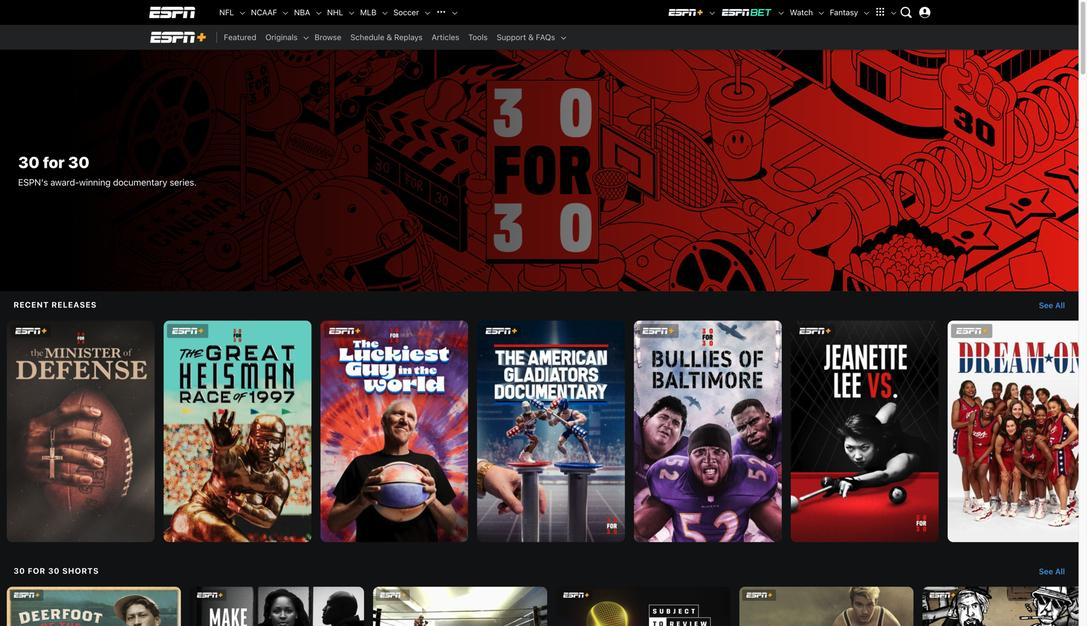 Task type: locate. For each thing, give the bounding box(es) containing it.
all for recent releases
[[1056, 301, 1066, 310]]

watch
[[790, 8, 814, 17]]

1 list box from the top
[[0, 320, 1088, 544]]

30
[[18, 153, 40, 172], [68, 153, 90, 172], [14, 567, 25, 576], [48, 567, 60, 576]]

releases
[[52, 300, 97, 310]]

&
[[387, 33, 392, 42], [529, 33, 534, 42]]

bullies of baltimore image
[[635, 321, 782, 543]]

nba link
[[290, 0, 315, 25]]

support & faqs image
[[560, 34, 568, 42]]

see all inside 30 for 30 shorts element
[[1040, 567, 1066, 577]]

& for schedule
[[387, 33, 392, 42]]

all inside 30 for 30 shorts element
[[1056, 567, 1066, 577]]

profile management image
[[920, 7, 931, 18]]

support
[[497, 33, 526, 42]]

originals image
[[302, 34, 310, 42]]

jeanette lee vs. image
[[792, 321, 939, 543]]

articles
[[432, 33, 460, 42]]

list box for 30 for 30 shorts
[[0, 586, 1088, 627]]

0 horizontal spatial &
[[387, 33, 392, 42]]

2 see all from the top
[[1040, 567, 1066, 577]]

more sports image
[[451, 9, 459, 17]]

see all link for 30 for 30 shorts
[[1037, 567, 1079, 578]]

0 horizontal spatial more espn image
[[872, 4, 889, 21]]

for left shorts
[[28, 567, 46, 576]]

1 vertical spatial next image
[[1058, 625, 1076, 627]]

0 vertical spatial see all
[[1040, 301, 1066, 310]]

browse
[[315, 33, 342, 42]]

0 vertical spatial for
[[43, 153, 65, 172]]

1 vertical spatial all
[[1056, 567, 1066, 577]]

all
[[1056, 301, 1066, 310], [1056, 567, 1066, 577]]

espn plus image
[[148, 30, 208, 45]]

more espn image
[[872, 4, 889, 21], [891, 9, 898, 17]]

1 & from the left
[[387, 33, 392, 42]]

0 vertical spatial list box
[[0, 320, 1088, 544]]

featured link
[[220, 25, 261, 50]]

1 horizontal spatial &
[[529, 33, 534, 42]]

ncaaf image
[[282, 9, 290, 17]]

30 for 30 espn's award-winning documentary series.
[[18, 153, 197, 188]]

next image
[[1058, 423, 1076, 441], [1058, 625, 1076, 627]]

nhl link
[[323, 0, 348, 25]]

originals
[[266, 33, 298, 42]]

next image inside 30 for 30 shorts element
[[1058, 625, 1076, 627]]

1 see all link from the top
[[1037, 300, 1079, 311]]

list box
[[0, 320, 1088, 544], [0, 586, 1088, 627]]

see all
[[1040, 301, 1066, 310], [1040, 567, 1066, 577]]

30 for 30 shorts element
[[0, 567, 1088, 627]]

documentary
[[113, 177, 167, 188]]

nhl
[[327, 8, 343, 17]]

1 vertical spatial see all
[[1040, 567, 1066, 577]]

1 all from the top
[[1056, 301, 1066, 310]]

30 for 30 shorts link
[[0, 567, 1037, 578]]

all inside "recent releases" element
[[1056, 301, 1066, 310]]

1 next image from the top
[[1058, 423, 1076, 441]]

tools link
[[464, 25, 493, 50]]

featured
[[224, 33, 257, 42]]

see all inside "recent releases" element
[[1040, 301, 1066, 310]]

& for support
[[529, 33, 534, 42]]

2 next image from the top
[[1058, 625, 1076, 627]]

see all link
[[1037, 300, 1079, 311], [1037, 567, 1079, 578]]

the minister of defense image
[[7, 321, 155, 543]]

2 list box from the top
[[0, 586, 1088, 627]]

1 vertical spatial see all link
[[1037, 567, 1079, 578]]

see inside "recent releases" element
[[1040, 301, 1054, 310]]

1 vertical spatial for
[[28, 567, 46, 576]]

watch image
[[818, 9, 826, 17]]

mlb
[[360, 8, 377, 17]]

next image inside "recent releases" element
[[1058, 423, 1076, 441]]

list box for recent releases
[[0, 320, 1088, 544]]

soccer image
[[424, 9, 432, 17]]

soccer link
[[389, 0, 424, 25]]

for inside the 30 for 30 espn's award-winning documentary series.
[[43, 153, 65, 172]]

1 horizontal spatial more espn image
[[891, 9, 898, 17]]

0 vertical spatial all
[[1056, 301, 1066, 310]]

for
[[43, 153, 65, 172], [28, 567, 46, 576]]

2 all from the top
[[1056, 567, 1066, 577]]

1 vertical spatial list box
[[0, 586, 1088, 627]]

schedule & replays link
[[346, 25, 427, 50]]

2 & from the left
[[529, 33, 534, 42]]

2 see all link from the top
[[1037, 567, 1079, 578]]

0 vertical spatial see all link
[[1037, 300, 1079, 311]]

& left faqs
[[529, 33, 534, 42]]

& left replays
[[387, 33, 392, 42]]

2 see from the top
[[1040, 567, 1054, 577]]

see inside 30 for 30 shorts element
[[1040, 567, 1054, 577]]

see
[[1040, 301, 1054, 310], [1040, 567, 1054, 577]]

see for 30 for 30 shorts
[[1040, 567, 1054, 577]]

see all for 30 for 30 shorts
[[1040, 567, 1066, 577]]

0 vertical spatial next image
[[1058, 423, 1076, 441]]

ncaaf
[[251, 8, 277, 17]]

nfl link
[[215, 0, 239, 25]]

1 vertical spatial see
[[1040, 567, 1054, 577]]

1 see all from the top
[[1040, 301, 1066, 310]]

for for 30 for 30 shorts
[[28, 567, 46, 576]]

mlb link
[[356, 0, 381, 25]]

for up award-
[[43, 153, 65, 172]]

espn plus image
[[709, 9, 717, 17]]

the american gladiators documentary image
[[478, 321, 626, 543]]

0 vertical spatial see
[[1040, 301, 1054, 310]]

support & faqs
[[497, 33, 556, 42]]

1 see from the top
[[1040, 301, 1054, 310]]



Task type: vqa. For each thing, say whether or not it's contained in the screenshot.
2nd ALL
yes



Task type: describe. For each thing, give the bounding box(es) containing it.
schedule & replays
[[351, 33, 423, 42]]

browse link
[[310, 25, 346, 50]]

series.
[[170, 177, 197, 188]]

next image for recent releases
[[1058, 423, 1076, 441]]

nba
[[294, 8, 310, 17]]

see all link for recent releases
[[1037, 300, 1079, 311]]

nfl
[[220, 8, 234, 17]]

winning
[[79, 177, 111, 188]]

fantasy
[[831, 8, 859, 17]]

nfl image
[[239, 9, 247, 17]]

shorts
[[62, 567, 99, 576]]

espn+ image
[[668, 8, 704, 17]]

faqs
[[536, 33, 556, 42]]

award-
[[50, 177, 79, 188]]

see all for recent releases
[[1040, 301, 1066, 310]]

see for recent releases
[[1040, 301, 1054, 310]]

originals link
[[261, 25, 302, 50]]

dream on image
[[948, 321, 1088, 543]]

all for 30 for 30 shorts
[[1056, 567, 1066, 577]]

articles link
[[427, 25, 464, 50]]

nba image
[[315, 9, 323, 17]]

watch link
[[786, 0, 818, 25]]

global navigation element
[[144, 0, 936, 25]]

for for 30 for 30 espn's award-winning documentary series.
[[43, 153, 65, 172]]

ncaaf link
[[247, 0, 282, 25]]

recent releases link
[[0, 300, 1037, 311]]

espn's
[[18, 177, 48, 188]]

recent releases
[[14, 300, 97, 310]]

espn bet image
[[721, 8, 774, 17]]

soccer
[[394, 8, 419, 17]]

fantasy link
[[826, 0, 863, 25]]

schedule
[[351, 33, 385, 42]]

nhl image
[[348, 9, 356, 17]]

tools
[[469, 33, 488, 42]]

next image for 30 for 30 shorts
[[1058, 625, 1076, 627]]

espn more sports home page image
[[433, 4, 450, 21]]

replays
[[395, 33, 423, 42]]

recent
[[14, 300, 49, 310]]

espn bet image
[[778, 9, 786, 17]]

mlb image
[[381, 9, 389, 17]]

the luckiest guy in the world image
[[321, 321, 469, 543]]

recent releases element
[[0, 300, 1088, 544]]

fantasy image
[[863, 9, 871, 17]]

30 for 30 shorts
[[14, 567, 99, 576]]

support & faqs link
[[493, 25, 560, 50]]

30for30 the great heisman race of 1997 image
[[164, 321, 312, 543]]



